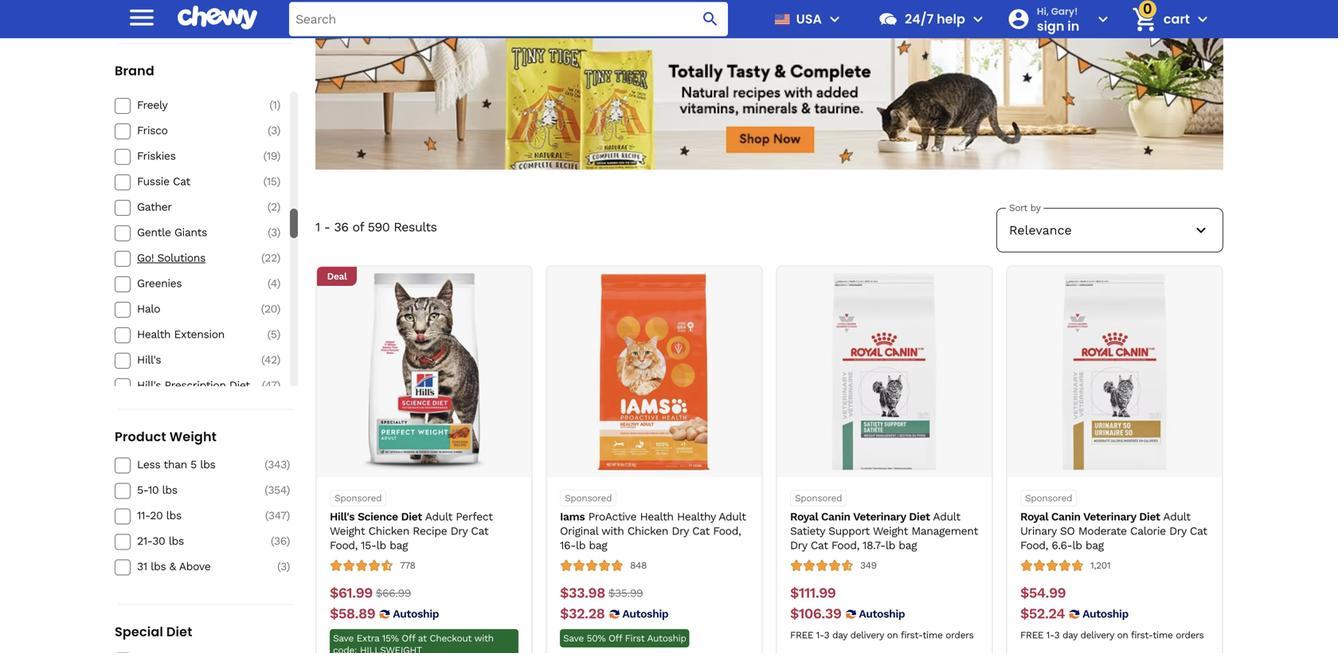 Task type: locate. For each thing, give the bounding box(es) containing it.
1 vertical spatial ( 3 )
[[268, 226, 281, 239]]

lb inside adult urinary so moderate calorie dry cat food, 6.6-lb bag
[[1073, 539, 1083, 552]]

with
[[602, 525, 624, 538], [475, 633, 494, 644]]

2 veterinary from the left
[[1084, 510, 1137, 524]]

time
[[923, 630, 943, 641], [1154, 630, 1174, 641]]

20 for 11-
[[150, 509, 163, 522]]

( for freely
[[270, 99, 273, 112]]

1 up the ( 19 )
[[273, 99, 277, 112]]

adult up management
[[934, 510, 961, 524]]

1 horizontal spatial free
[[1021, 630, 1044, 641]]

adult for $58.89
[[425, 510, 453, 524]]

) up ( 354 )
[[287, 458, 290, 471]]

lbs up 21-30 lbs
[[166, 509, 182, 522]]

lb inside the adult perfect weight chicken recipe dry cat food, 15-lb bag
[[377, 539, 386, 552]]

veterinary
[[854, 510, 907, 524], [1084, 510, 1137, 524]]

dry for $52.24
[[1170, 525, 1187, 538]]

0 horizontal spatial royal
[[791, 510, 819, 524]]

2 free 1-3 day delivery on first-time orders from the left
[[1021, 630, 1205, 641]]

delivery
[[851, 630, 885, 641], [1081, 630, 1115, 641]]

healthy
[[677, 510, 716, 524]]

recipe
[[413, 525, 447, 538]]

free 1-3 day delivery on first-time orders down 1,201
[[1021, 630, 1205, 641]]

dry right calorie at the right of page
[[1170, 525, 1187, 538]]

3 down $52.24 text field
[[1055, 630, 1060, 641]]

1 horizontal spatial 1-
[[1047, 630, 1055, 641]]

0 horizontal spatial weight
[[170, 428, 217, 446]]

( 5 )
[[267, 328, 281, 341]]

3 bag from the left
[[899, 539, 918, 552]]

) down ( 5 )
[[277, 354, 281, 367]]

sponsored up hill's science diet
[[335, 493, 382, 504]]

delivery down '349'
[[851, 630, 885, 641]]

less than 5 lbs link
[[137, 458, 250, 472]]

3 lb from the left
[[886, 539, 896, 552]]

royal up urinary
[[1021, 510, 1049, 524]]

( for less than 5 lbs
[[265, 458, 268, 471]]

36
[[334, 220, 349, 235], [274, 535, 287, 548]]

) down ( 42 )
[[277, 379, 281, 392]]

0 horizontal spatial day
[[833, 630, 848, 641]]

4 bag from the left
[[1086, 539, 1104, 552]]

2 orders from the left
[[1177, 630, 1205, 641]]

save inside save extra 15% off at checkout with code: hillsweight
[[333, 633, 354, 644]]

2 1- from the left
[[1047, 630, 1055, 641]]

bag inside adult satiety support weight management dry cat food, 18.7-lb bag
[[899, 539, 918, 552]]

1 horizontal spatial health
[[640, 510, 674, 524]]

) for hill's prescription diet
[[277, 379, 281, 392]]

2 vertical spatial ( 3 )
[[277, 560, 290, 573]]

) up the ( 2 )
[[277, 175, 281, 188]]

848
[[630, 560, 647, 572]]

36 right -
[[334, 220, 349, 235]]

50%
[[587, 633, 606, 644]]

items image
[[1131, 5, 1159, 33]]

food, down support
[[832, 539, 860, 552]]

adult right healthy
[[719, 510, 746, 524]]

0 vertical spatial with
[[602, 525, 624, 538]]

0 horizontal spatial free
[[791, 630, 814, 641]]

2 royal from the left
[[1021, 510, 1049, 524]]

1 vertical spatial 5
[[191, 458, 197, 471]]

$33.98 text field
[[560, 585, 606, 603]]

1- down $52.24 text field
[[1047, 630, 1055, 641]]

help
[[937, 10, 966, 28]]

bag down original on the left of page
[[589, 539, 608, 552]]

3 down ( 1 )
[[271, 124, 277, 137]]

1 sponsored from the left
[[335, 493, 382, 504]]

$35.99
[[609, 587, 643, 600]]

1 first- from the left
[[901, 630, 923, 641]]

chewy support image
[[878, 9, 899, 29]]

2 time from the left
[[1154, 630, 1174, 641]]

3 down '( 36 )'
[[281, 560, 287, 573]]

save an extra 5% on every order!
[[135, 12, 280, 24]]

) down ( 1 )
[[277, 124, 281, 137]]

2 adult from the left
[[719, 510, 746, 524]]

off left at
[[402, 633, 415, 644]]

0 horizontal spatial 1-
[[817, 630, 825, 641]]

( 2 )
[[268, 201, 281, 214]]

$106.39
[[791, 606, 842, 623]]

halo link
[[137, 302, 250, 317]]

0 vertical spatial 5
[[271, 328, 277, 341]]

1 bag from the left
[[390, 539, 408, 552]]

free 1-3 day delivery on first-time orders for $106.39
[[791, 630, 974, 641]]

hill's science diet
[[330, 510, 422, 524]]

5%
[[198, 12, 211, 24]]

less
[[137, 458, 160, 471]]

2 horizontal spatial save
[[563, 633, 584, 644]]

21-30 lbs link
[[137, 534, 250, 549]]

lb inside proactive health healthy adult original with chicken dry cat food, 16-lb bag
[[576, 539, 586, 552]]

( for health extension
[[267, 328, 271, 341]]

first- for $52.24
[[1132, 630, 1154, 641]]

calorie
[[1131, 525, 1167, 538]]

1 veterinary from the left
[[854, 510, 907, 524]]

health extension
[[137, 328, 225, 341]]

1 time from the left
[[923, 630, 943, 641]]

$111.99 text field
[[791, 585, 836, 603]]

first-
[[901, 630, 923, 641], [1132, 630, 1154, 641]]

0 horizontal spatial off
[[402, 633, 415, 644]]

347
[[269, 509, 287, 522]]

dry inside proactive health healthy adult original with chicken dry cat food, 16-lb bag
[[672, 525, 689, 538]]

cat down satiety at right
[[811, 539, 829, 552]]

1 horizontal spatial delivery
[[1081, 630, 1115, 641]]

weight up the less than 5 lbs link at the left of page
[[170, 428, 217, 446]]

( for fussie cat
[[263, 175, 267, 188]]

dry inside adult satiety support weight management dry cat food, 18.7-lb bag
[[791, 539, 808, 552]]

1 delivery from the left
[[851, 630, 885, 641]]

1 horizontal spatial save
[[333, 633, 354, 644]]

dry for $106.39
[[791, 539, 808, 552]]

3 down $106.39 'text field'
[[825, 630, 830, 641]]

adult
[[425, 510, 453, 524], [719, 510, 746, 524], [934, 510, 961, 524], [1164, 510, 1191, 524]]

weight up 18.7-
[[873, 525, 909, 538]]

( 19 )
[[263, 150, 281, 163]]

1 horizontal spatial canin
[[1052, 510, 1081, 524]]

( 3 )
[[268, 124, 281, 137], [268, 226, 281, 239], [277, 560, 290, 573]]

an
[[159, 12, 170, 24]]

lb inside adult satiety support weight management dry cat food, 18.7-lb bag
[[886, 539, 896, 552]]

4 adult from the left
[[1164, 510, 1191, 524]]

hill's link
[[137, 353, 250, 368]]

royal canin veterinary diet
[[791, 510, 931, 524], [1021, 510, 1161, 524]]

1 horizontal spatial weight
[[330, 525, 365, 538]]

0 vertical spatial hill's
[[137, 354, 161, 367]]

0 horizontal spatial chicken
[[369, 525, 410, 538]]

20
[[265, 303, 277, 316], [150, 509, 163, 522]]

3 sponsored from the left
[[795, 493, 843, 504]]

4 lb from the left
[[1073, 539, 1083, 552]]

lbs up 5-10 lbs link
[[200, 458, 216, 471]]

food, inside adult satiety support weight management dry cat food, 18.7-lb bag
[[832, 539, 860, 552]]

food, inside adult urinary so moderate calorie dry cat food, 6.6-lb bag
[[1021, 539, 1049, 552]]

1 vertical spatial hill's
[[137, 379, 161, 392]]

adult for $106.39
[[934, 510, 961, 524]]

0 horizontal spatial time
[[923, 630, 943, 641]]

( for gather
[[268, 201, 271, 214]]

weight inside the adult perfect weight chicken recipe dry cat food, 15-lb bag
[[330, 525, 365, 538]]

diet right "special"
[[167, 623, 193, 641]]

sponsored up iams
[[565, 493, 612, 504]]

) down the ( 2 )
[[277, 226, 281, 239]]

1 vertical spatial 1
[[316, 220, 320, 235]]

hill's down health extension
[[137, 354, 161, 367]]

$32.28
[[560, 606, 605, 623]]

diet up calorie at the right of page
[[1140, 510, 1161, 524]]

free 1-3 day delivery on first-time orders for $52.24
[[1021, 630, 1205, 641]]

cat down healthy
[[693, 525, 710, 538]]

orders for $52.24
[[1177, 630, 1205, 641]]

cat down perfect
[[471, 525, 489, 538]]

cat inside the adult perfect weight chicken recipe dry cat food, 15-lb bag
[[471, 525, 489, 538]]

lb for $106.39
[[886, 539, 896, 552]]

food, left the 15-
[[330, 539, 358, 552]]

3 down the ( 2 )
[[271, 226, 277, 239]]

( 3 ) down the ( 2 )
[[268, 226, 281, 239]]

day down $106.39 'text field'
[[833, 630, 848, 641]]

2 sponsored from the left
[[565, 493, 612, 504]]

2 vertical spatial hill's
[[330, 510, 355, 524]]

hill's
[[137, 354, 161, 367], [137, 379, 161, 392], [330, 510, 355, 524]]

) for gather
[[277, 201, 281, 214]]

cat inside proactive health healthy adult original with chicken dry cat food, 16-lb bag
[[693, 525, 710, 538]]

fussie cat link
[[137, 175, 250, 189]]

hill's left the 'prescription'
[[137, 379, 161, 392]]

47
[[265, 379, 277, 392]]

1 horizontal spatial royal
[[1021, 510, 1049, 524]]

hill's inside hill's prescription diet link
[[137, 379, 161, 392]]

canin up so
[[1052, 510, 1081, 524]]

1 horizontal spatial time
[[1154, 630, 1174, 641]]

usa button
[[768, 0, 845, 38]]

cat inside adult satiety support weight management dry cat food, 18.7-lb bag
[[811, 539, 829, 552]]

$35.99 text field
[[609, 585, 643, 603]]

2 delivery from the left
[[1081, 630, 1115, 641]]

0 horizontal spatial orders
[[946, 630, 974, 641]]

cat for $58.89
[[471, 525, 489, 538]]

( for frisco
[[268, 124, 271, 137]]

) up ( 15 )
[[277, 150, 281, 163]]

1 vertical spatial health
[[640, 510, 674, 524]]

20 down 5-10 lbs
[[150, 509, 163, 522]]

free for $106.39
[[791, 630, 814, 641]]

moderate
[[1079, 525, 1128, 538]]

health left healthy
[[640, 510, 674, 524]]

save left 50%
[[563, 633, 584, 644]]

health down halo at top
[[137, 328, 171, 341]]

food, inside the adult perfect weight chicken recipe dry cat food, 15-lb bag
[[330, 539, 358, 552]]

0 horizontal spatial 20
[[150, 509, 163, 522]]

1 lb from the left
[[377, 539, 386, 552]]

dry down healthy
[[672, 525, 689, 538]]

orders
[[946, 630, 974, 641], [1177, 630, 1205, 641]]

1 free from the left
[[791, 630, 814, 641]]

adult inside adult satiety support weight management dry cat food, 18.7-lb bag
[[934, 510, 961, 524]]

) up the ( 19 )
[[277, 99, 281, 112]]

health inside proactive health healthy adult original with chicken dry cat food, 16-lb bag
[[640, 510, 674, 524]]

0 horizontal spatial delivery
[[851, 630, 885, 641]]

1 chicken from the left
[[369, 525, 410, 538]]

) up ( 4 ) in the top of the page
[[277, 252, 281, 265]]

canin
[[822, 510, 851, 524], [1052, 510, 1081, 524]]

0 horizontal spatial 1
[[273, 99, 277, 112]]

0 horizontal spatial free 1-3 day delivery on first-time orders
[[791, 630, 974, 641]]

2 lb from the left
[[576, 539, 586, 552]]

royal
[[791, 510, 819, 524], [1021, 510, 1049, 524]]

veterinary for $54.99
[[1084, 510, 1137, 524]]

special
[[115, 623, 163, 641]]

( 3 ) down ( 1 )
[[268, 124, 281, 137]]

0 horizontal spatial save
[[135, 12, 156, 24]]

royal for $54.99
[[1021, 510, 1049, 524]]

5
[[271, 328, 277, 341], [191, 458, 197, 471]]

adult urinary so moderate calorie dry cat food, 6.6-lb bag
[[1021, 510, 1208, 552]]

( for 31 lbs & above
[[277, 560, 281, 573]]

day down $52.24 text field
[[1063, 630, 1078, 641]]

prescription
[[165, 379, 226, 392]]

dry down perfect
[[451, 525, 468, 538]]

1 horizontal spatial 20
[[265, 303, 277, 316]]

1 horizontal spatial first-
[[1132, 630, 1154, 641]]

chicken down science
[[369, 525, 410, 538]]

21-30 lbs
[[137, 535, 184, 548]]

( 3 ) for frisco
[[268, 124, 281, 137]]

0 horizontal spatial veterinary
[[854, 510, 907, 524]]

) for freely
[[277, 99, 281, 112]]

2 chicken from the left
[[628, 525, 669, 538]]

health
[[137, 328, 171, 341], [640, 510, 674, 524]]

cat for $106.39
[[811, 539, 829, 552]]

2 horizontal spatial weight
[[873, 525, 909, 538]]

with right checkout
[[475, 633, 494, 644]]

autoship for $58.89
[[393, 608, 439, 621]]

adult inside the adult perfect weight chicken recipe dry cat food, 15-lb bag
[[425, 510, 453, 524]]

1 adult from the left
[[425, 510, 453, 524]]

lbs
[[200, 458, 216, 471], [162, 484, 178, 497], [166, 509, 182, 522], [169, 535, 184, 548], [151, 560, 166, 573]]

chicken up 848
[[628, 525, 669, 538]]

1 horizontal spatial veterinary
[[1084, 510, 1137, 524]]

0 horizontal spatial royal canin veterinary diet
[[791, 510, 931, 524]]

off inside save extra 15% off at checkout with code: hillsweight
[[402, 633, 415, 644]]

3
[[271, 124, 277, 137], [271, 226, 277, 239], [281, 560, 287, 573], [825, 630, 830, 641], [1055, 630, 1060, 641]]

friskies link
[[137, 149, 250, 164]]

30
[[152, 535, 165, 548]]

sponsored up urinary
[[1026, 493, 1073, 504]]

dry inside the adult perfect weight chicken recipe dry cat food, 15-lb bag
[[451, 525, 468, 538]]

help menu image
[[969, 10, 988, 29]]

food, down urinary
[[1021, 539, 1049, 552]]

food, for $106.39
[[832, 539, 860, 552]]

) down ( 347 )
[[287, 535, 290, 548]]

adult inside adult urinary so moderate calorie dry cat food, 6.6-lb bag
[[1164, 510, 1191, 524]]

1 1- from the left
[[817, 630, 825, 641]]

autoship up at
[[393, 608, 439, 621]]

cat down friskies link
[[173, 175, 190, 188]]

20 for (
[[265, 303, 277, 316]]

3 adult from the left
[[934, 510, 961, 524]]

bag inside the adult perfect weight chicken recipe dry cat food, 15-lb bag
[[390, 539, 408, 552]]

checkout
[[430, 633, 472, 644]]

royal canin veterinary diet up moderate
[[1021, 510, 1161, 524]]

2 royal canin veterinary diet from the left
[[1021, 510, 1161, 524]]

with down proactive
[[602, 525, 624, 538]]

1 day from the left
[[833, 630, 848, 641]]

dry down satiety at right
[[791, 539, 808, 552]]

1 horizontal spatial on
[[888, 630, 899, 641]]

) up ( 347 )
[[287, 484, 290, 497]]

( 3 ) down '( 36 )'
[[277, 560, 290, 573]]

0 vertical spatial 36
[[334, 220, 349, 235]]

2 day from the left
[[1063, 630, 1078, 641]]

( 3 ) for 31 lbs & above
[[277, 560, 290, 573]]

0 horizontal spatial canin
[[822, 510, 851, 524]]

1 vertical spatial 20
[[150, 509, 163, 522]]

canin for $54.99
[[1052, 510, 1081, 524]]

bag right 18.7-
[[899, 539, 918, 552]]

2 free from the left
[[1021, 630, 1044, 641]]

11-
[[137, 509, 150, 522]]

gentle giants
[[137, 226, 207, 239]]

adult up the recipe on the left bottom of page
[[425, 510, 453, 524]]

Search text field
[[289, 2, 728, 36]]

1 horizontal spatial with
[[602, 525, 624, 538]]

1 free 1-3 day delivery on first-time orders from the left
[[791, 630, 974, 641]]

bag inside adult urinary so moderate calorie dry cat food, 6.6-lb bag
[[1086, 539, 1104, 552]]

1 horizontal spatial orders
[[1177, 630, 1205, 641]]

save left an
[[135, 12, 156, 24]]

at
[[418, 633, 427, 644]]

royal canin veterinary diet up support
[[791, 510, 931, 524]]

diet left 47
[[229, 379, 250, 392]]

on for $111.99
[[888, 630, 899, 641]]

1 orders from the left
[[946, 630, 974, 641]]

delivery for $106.39
[[851, 630, 885, 641]]

1 royal canin veterinary diet from the left
[[791, 510, 931, 524]]

1- down $106.39 'text field'
[[817, 630, 825, 641]]

) up '( 36 )'
[[287, 509, 290, 522]]

4 sponsored from the left
[[1026, 493, 1073, 504]]

free down $106.39 'text field'
[[791, 630, 814, 641]]

1 horizontal spatial 36
[[334, 220, 349, 235]]

gather
[[137, 201, 172, 214]]

lbs right 30
[[169, 535, 184, 548]]

)
[[277, 99, 281, 112], [277, 124, 281, 137], [277, 150, 281, 163], [277, 175, 281, 188], [277, 201, 281, 214], [277, 226, 281, 239], [277, 252, 281, 265], [277, 277, 281, 290], [277, 303, 281, 316], [277, 328, 281, 341], [277, 354, 281, 367], [277, 379, 281, 392], [287, 458, 290, 471], [287, 484, 290, 497], [287, 509, 290, 522], [287, 535, 290, 548], [287, 560, 290, 573]]

hill's left science
[[330, 510, 355, 524]]

) up ( 42 )
[[277, 328, 281, 341]]

veterinary up 18.7-
[[854, 510, 907, 524]]

free down $52.24 text field
[[1021, 630, 1044, 641]]

1 horizontal spatial day
[[1063, 630, 1078, 641]]

1 horizontal spatial off
[[609, 633, 622, 644]]

autoship down 1,201
[[1083, 608, 1129, 621]]

lbs for 21-30 lbs
[[169, 535, 184, 548]]

food, down healthy
[[714, 525, 741, 538]]

) for friskies
[[277, 150, 281, 163]]

) for greenies
[[277, 277, 281, 290]]

( 4 )
[[268, 277, 281, 290]]

1 left -
[[316, 220, 320, 235]]

1 off from the left
[[402, 633, 415, 644]]

delivery down 1,201
[[1081, 630, 1115, 641]]

( for friskies
[[263, 150, 267, 163]]

veterinary up moderate
[[1084, 510, 1137, 524]]

) for 5-10 lbs
[[287, 484, 290, 497]]

(
[[270, 99, 273, 112], [268, 124, 271, 137], [263, 150, 267, 163], [263, 175, 267, 188], [268, 201, 271, 214], [268, 226, 271, 239], [261, 252, 265, 265], [268, 277, 271, 290], [261, 303, 265, 316], [267, 328, 271, 341], [261, 354, 264, 367], [262, 379, 265, 392], [265, 458, 268, 471], [265, 484, 268, 497], [265, 509, 269, 522], [271, 535, 274, 548], [277, 560, 281, 573]]

menu image
[[826, 10, 845, 29]]

2 horizontal spatial on
[[1118, 630, 1129, 641]]

0 vertical spatial health
[[137, 328, 171, 341]]

0 horizontal spatial 36
[[274, 535, 287, 548]]

( for halo
[[261, 303, 265, 316]]

19
[[267, 150, 277, 163]]

5 up ( 42 )
[[271, 328, 277, 341]]

autoship up first
[[623, 608, 669, 621]]

0 horizontal spatial with
[[475, 633, 494, 644]]

( 47 )
[[262, 379, 281, 392]]

save for $61.99
[[333, 633, 354, 644]]

extension
[[174, 328, 225, 341]]

save 50% off first autoship
[[563, 633, 687, 644]]

2 bag from the left
[[589, 539, 608, 552]]

36 down ( 347 )
[[274, 535, 287, 548]]

weight up the 15-
[[330, 525, 365, 538]]

$58.89
[[330, 606, 376, 623]]

weight
[[170, 428, 217, 446], [330, 525, 365, 538], [873, 525, 909, 538]]

5 right than at the bottom of the page
[[191, 458, 197, 471]]

bag for $52.24
[[1086, 539, 1104, 552]]

cat inside adult urinary so moderate calorie dry cat food, 6.6-lb bag
[[1191, 525, 1208, 538]]

lbs right 10
[[162, 484, 178, 497]]

with inside proactive health healthy adult original with chicken dry cat food, 16-lb bag
[[602, 525, 624, 538]]

1 canin from the left
[[822, 510, 851, 524]]

1 vertical spatial with
[[475, 633, 494, 644]]

) for hill's
[[277, 354, 281, 367]]

friskies
[[137, 150, 176, 163]]

1 horizontal spatial chicken
[[628, 525, 669, 538]]

1- for $106.39
[[817, 630, 825, 641]]

0 horizontal spatial first-
[[901, 630, 923, 641]]

( 354 )
[[265, 484, 290, 497]]

bag up 778
[[390, 539, 408, 552]]

1 royal from the left
[[791, 510, 819, 524]]

0 vertical spatial 20
[[265, 303, 277, 316]]

cat right calorie at the right of page
[[1191, 525, 1208, 538]]

free 1-3 day delivery on first-time orders down $106.39 'text field'
[[791, 630, 974, 641]]

0 vertical spatial ( 3 )
[[268, 124, 281, 137]]

go! solutions
[[137, 252, 206, 265]]

save
[[135, 12, 156, 24], [333, 633, 354, 644], [563, 633, 584, 644]]

food,
[[714, 525, 741, 538], [330, 539, 358, 552], [832, 539, 860, 552], [1021, 539, 1049, 552]]

( 42 )
[[261, 354, 281, 367]]

off right 50%
[[609, 633, 622, 644]]

giants
[[174, 226, 207, 239]]

$61.99
[[330, 585, 373, 602]]

20 down 4
[[265, 303, 277, 316]]

satiety
[[791, 525, 825, 538]]

save up the code:
[[333, 633, 354, 644]]

chicken inside the adult perfect weight chicken recipe dry cat food, 15-lb bag
[[369, 525, 410, 538]]

totally tasty & complete natural recipes with added vitamins, minerals & taurine shop now image
[[316, 36, 1224, 170]]

bag down moderate
[[1086, 539, 1104, 552]]

dry inside adult urinary so moderate calorie dry cat food, 6.6-lb bag
[[1170, 525, 1187, 538]]

1 horizontal spatial free 1-3 day delivery on first-time orders
[[1021, 630, 1205, 641]]

1 horizontal spatial royal canin veterinary diet
[[1021, 510, 1161, 524]]

sponsored up satiety at right
[[795, 493, 843, 504]]

) for fussie cat
[[277, 175, 281, 188]]

delivery for $52.24
[[1081, 630, 1115, 641]]

first- for $106.39
[[901, 630, 923, 641]]

chicken inside proactive health healthy adult original with chicken dry cat food, 16-lb bag
[[628, 525, 669, 538]]

hi, gary! sign in
[[1038, 5, 1080, 35]]

2 first- from the left
[[1132, 630, 1154, 641]]

2 canin from the left
[[1052, 510, 1081, 524]]



Task type: vqa. For each thing, say whether or not it's contained in the screenshot.
$106.39 text field
yes



Task type: describe. For each thing, give the bounding box(es) containing it.
18.7-
[[863, 539, 886, 552]]

autoship for $106.39
[[859, 608, 906, 621]]

save for $33.98
[[563, 633, 584, 644]]

778
[[400, 560, 416, 572]]

21-
[[137, 535, 152, 548]]

go! solutions link
[[137, 251, 250, 266]]

11-20 lbs
[[137, 509, 182, 522]]

$66.99
[[376, 587, 411, 600]]

greenies link
[[137, 277, 250, 291]]

( for greenies
[[268, 277, 271, 290]]

iams
[[560, 510, 585, 524]]

590
[[368, 220, 390, 235]]

$66.99 text field
[[376, 585, 411, 603]]

) for go! solutions
[[277, 252, 281, 265]]

$33.98
[[560, 585, 606, 602]]

freely link
[[137, 98, 250, 113]]

gather link
[[137, 200, 250, 215]]

16-
[[560, 539, 576, 552]]

in
[[1068, 17, 1080, 35]]

10
[[148, 484, 159, 497]]

lb for $58.89
[[377, 539, 386, 552]]

) for halo
[[277, 303, 281, 316]]

sponsored for $106.39
[[795, 493, 843, 504]]

solutions
[[157, 252, 206, 265]]

( for 5-10 lbs
[[265, 484, 268, 497]]

( 343 )
[[265, 458, 290, 471]]

less than 5 lbs
[[137, 458, 216, 471]]

( 36 )
[[271, 535, 290, 548]]

hill's for hill's prescription diet
[[137, 379, 161, 392]]

15-
[[361, 539, 377, 552]]

royal canin veterinary diet for $111.99
[[791, 510, 931, 524]]

) for less than 5 lbs
[[287, 458, 290, 471]]

autoship for $52.24
[[1083, 608, 1129, 621]]

hi,
[[1038, 5, 1050, 18]]

$33.98 $35.99
[[560, 585, 643, 602]]

22
[[265, 252, 277, 265]]

submit search image
[[701, 10, 720, 29]]

adult inside proactive health healthy adult original with chicken dry cat food, 16-lb bag
[[719, 510, 746, 524]]

on for $54.99
[[1118, 630, 1129, 641]]

31
[[137, 560, 147, 573]]

hill's science diet adult perfect weight chicken recipe dry cat food, 15-lb bag image
[[326, 273, 523, 471]]

$52.24 text field
[[1021, 606, 1066, 623]]

31 lbs & above
[[137, 560, 211, 573]]

) for gentle giants
[[277, 226, 281, 239]]

adult for $52.24
[[1164, 510, 1191, 524]]

special diet
[[115, 623, 193, 641]]

sponsored for $52.24
[[1026, 493, 1073, 504]]

diet up management
[[910, 510, 931, 524]]

cart menu image
[[1194, 10, 1213, 29]]

$58.89 text field
[[330, 606, 376, 623]]

bag inside proactive health healthy adult original with chicken dry cat food, 16-lb bag
[[589, 539, 608, 552]]

autoship for $32.28
[[623, 608, 669, 621]]

time for $52.24
[[1154, 630, 1174, 641]]

3 for 31 lbs & above
[[281, 560, 287, 573]]

24/7
[[905, 10, 934, 28]]

( 22 )
[[261, 252, 281, 265]]

so
[[1061, 525, 1076, 538]]

royal for $111.99
[[791, 510, 819, 524]]

lbs for 11-20 lbs
[[166, 509, 182, 522]]

food, inside proactive health healthy adult original with chicken dry cat food, 16-lb bag
[[714, 525, 741, 538]]

food, for $52.24
[[1021, 539, 1049, 552]]

canin for $111.99
[[822, 510, 851, 524]]

1 horizontal spatial 1
[[316, 220, 320, 235]]

royal canin veterinary diet adult satiety support weight management dry cat food, 18.7-lb bag image
[[786, 273, 984, 471]]

chewy home image
[[178, 0, 257, 35]]

extra
[[173, 12, 195, 24]]

gentle
[[137, 226, 171, 239]]

gentle giants link
[[137, 226, 250, 240]]

) for frisco
[[277, 124, 281, 137]]

2
[[271, 201, 277, 214]]

1- for $52.24
[[1047, 630, 1055, 641]]

( for hill's
[[261, 354, 264, 367]]

24/7 help link
[[872, 0, 966, 38]]

31 lbs & above link
[[137, 560, 250, 574]]

royal canin veterinary diet adult urinary so moderate calorie dry cat food, 6.6-lb bag image
[[1017, 273, 1214, 471]]

( for gentle giants
[[268, 226, 271, 239]]

1,201
[[1091, 560, 1111, 572]]

bag for $58.89
[[390, 539, 408, 552]]

( for hill's prescription diet
[[262, 379, 265, 392]]

lbs for 5-10 lbs
[[162, 484, 178, 497]]

than
[[164, 458, 187, 471]]

weight inside adult satiety support weight management dry cat food, 18.7-lb bag
[[873, 525, 909, 538]]

0 horizontal spatial health
[[137, 328, 171, 341]]

$61.99 text field
[[330, 585, 373, 603]]

) for 31 lbs & above
[[287, 560, 290, 573]]

3 for frisco
[[271, 124, 277, 137]]

hill's for hill's science diet
[[330, 510, 355, 524]]

0 horizontal spatial on
[[214, 12, 225, 24]]

sponsored for $32.28
[[565, 493, 612, 504]]

health extension link
[[137, 328, 250, 342]]

0 horizontal spatial 5
[[191, 458, 197, 471]]

time for $106.39
[[923, 630, 943, 641]]

frisco link
[[137, 124, 250, 138]]

( 3 ) for gentle giants
[[268, 226, 281, 239]]

royal canin veterinary diet for $54.99
[[1021, 510, 1161, 524]]

hill's prescription diet
[[137, 379, 250, 392]]

every
[[228, 12, 251, 24]]

$54.99 text field
[[1021, 585, 1067, 603]]

( 15 )
[[263, 175, 281, 188]]

go!
[[137, 252, 154, 265]]

1 vertical spatial 36
[[274, 535, 287, 548]]

2 off from the left
[[609, 633, 622, 644]]

menu image
[[126, 1, 158, 33]]

$111.99
[[791, 585, 836, 602]]

iams proactive health healthy adult original with chicken dry cat food, 16-lb bag image
[[556, 273, 754, 471]]

dry for $58.89
[[451, 525, 468, 538]]

product weight
[[115, 428, 217, 446]]

Product search field
[[289, 2, 728, 36]]

15%
[[382, 633, 399, 644]]

order!
[[254, 12, 280, 24]]

autoship right first
[[648, 633, 687, 644]]

$106.39 text field
[[791, 606, 842, 623]]

cart
[[1164, 10, 1191, 28]]

above
[[179, 560, 211, 573]]

1 - 36 of 590 results
[[316, 220, 437, 235]]

with inside save extra 15% off at checkout with code: hillsweight
[[475, 633, 494, 644]]

fussie cat
[[137, 175, 190, 188]]

( for 21-30 lbs
[[271, 535, 274, 548]]

free for $52.24
[[1021, 630, 1044, 641]]

bag for $106.39
[[899, 539, 918, 552]]

$32.28 text field
[[560, 606, 605, 623]]

usa
[[797, 10, 822, 28]]

freely
[[137, 99, 168, 112]]

354
[[268, 484, 287, 497]]

hill's for hill's
[[137, 354, 161, 367]]

) for health extension
[[277, 328, 281, 341]]

( for 11-20 lbs
[[265, 509, 269, 522]]

$52.24
[[1021, 606, 1066, 623]]

( 347 )
[[265, 509, 290, 522]]

24/7 help
[[905, 10, 966, 28]]

sponsored for $58.89
[[335, 493, 382, 504]]

1 horizontal spatial 5
[[271, 328, 277, 341]]

343
[[268, 458, 287, 471]]

) for 11-20 lbs
[[287, 509, 290, 522]]

account menu image
[[1094, 10, 1113, 29]]

lbs left &
[[151, 560, 166, 573]]

deal
[[327, 271, 347, 282]]

code:
[[333, 645, 357, 654]]

3 for gentle giants
[[271, 226, 277, 239]]

science
[[358, 510, 398, 524]]

11-20 lbs link
[[137, 509, 250, 523]]

day for $106.39
[[833, 630, 848, 641]]

( 20 )
[[261, 303, 281, 316]]

food, for $58.89
[[330, 539, 358, 552]]

veterinary for $111.99
[[854, 510, 907, 524]]

$54.99
[[1021, 585, 1067, 602]]

349
[[861, 560, 877, 572]]

hillsweight
[[360, 645, 422, 654]]

5-10 lbs
[[137, 484, 178, 497]]

first
[[625, 633, 645, 644]]

-
[[324, 220, 330, 235]]

5-
[[137, 484, 148, 497]]

proactive
[[589, 510, 637, 524]]

diet up the recipe on the left bottom of page
[[401, 510, 422, 524]]

halo
[[137, 303, 160, 316]]

$61.99 $66.99
[[330, 585, 411, 602]]

( for go! solutions
[[261, 252, 265, 265]]

extra
[[357, 633, 379, 644]]

0 vertical spatial 1
[[273, 99, 277, 112]]

) for 21-30 lbs
[[287, 535, 290, 548]]

cat for $52.24
[[1191, 525, 1208, 538]]

day for $52.24
[[1063, 630, 1078, 641]]

lb for $52.24
[[1073, 539, 1083, 552]]

orders for $106.39
[[946, 630, 974, 641]]



